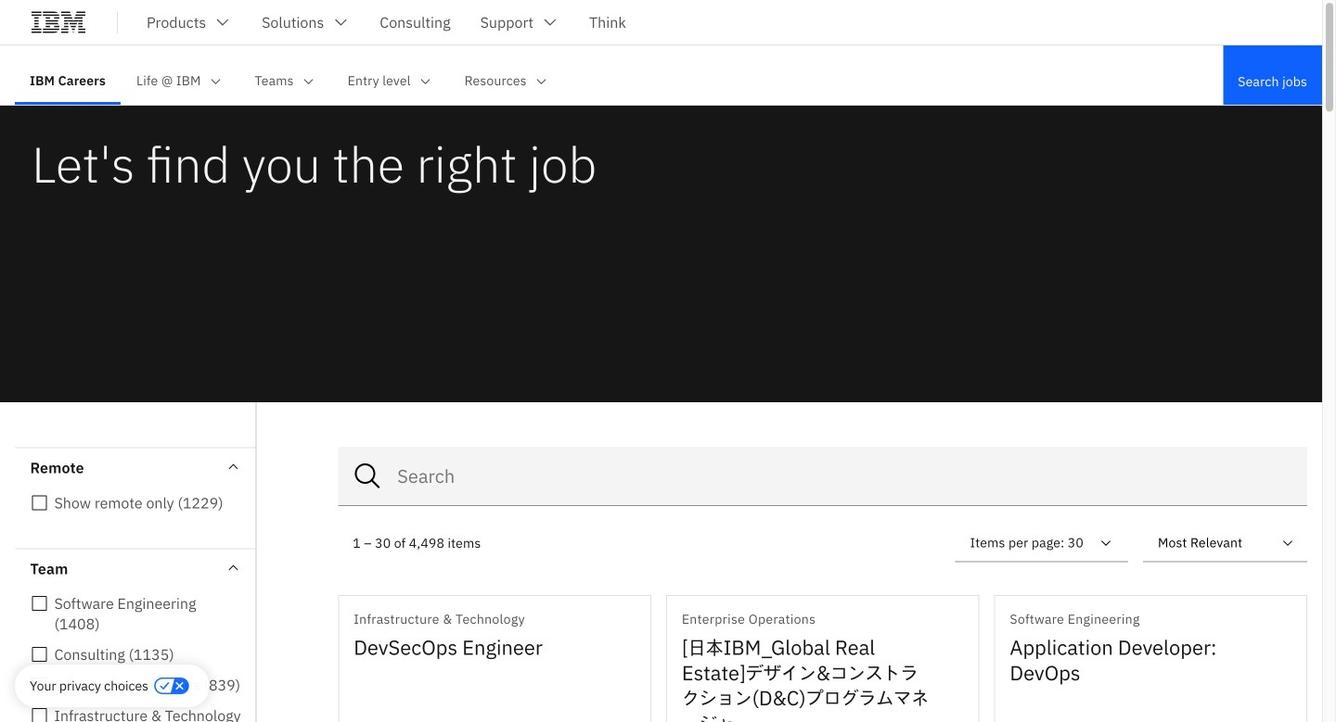 Task type: describe. For each thing, give the bounding box(es) containing it.
your privacy choices element
[[30, 677, 148, 697]]



Task type: vqa. For each thing, say whether or not it's contained in the screenshot.
Your privacy choices 'element'
yes



